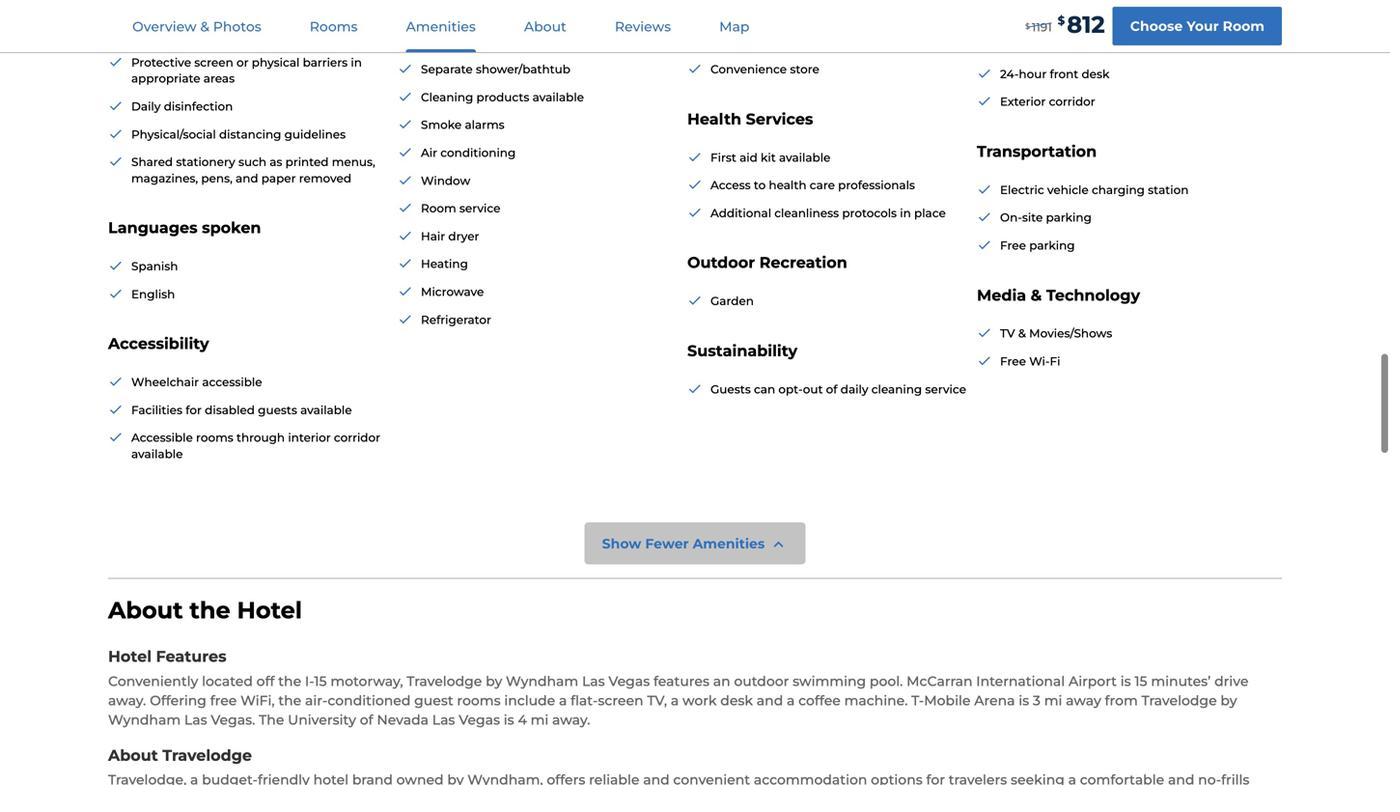 Task type: vqa. For each thing, say whether or not it's contained in the screenshot.


Task type: describe. For each thing, give the bounding box(es) containing it.
clock
[[460, 35, 491, 49]]

disabled
[[205, 403, 255, 417]]

alarm
[[421, 35, 457, 49]]

1 vertical spatial room
[[421, 201, 456, 215]]

0 vertical spatial vegas
[[609, 673, 650, 689]]

$ 1191 $ 812
[[1026, 11, 1106, 39]]

hour
[[1019, 67, 1047, 81]]

i-
[[305, 673, 314, 689]]

daily
[[131, 100, 161, 114]]

technology
[[1047, 286, 1141, 305]]

show fewer amenities
[[602, 535, 765, 552]]

corridor inside accessible rooms through interior corridor available
[[334, 431, 381, 445]]

reviews
[[615, 18, 671, 35]]

cash
[[755, 7, 782, 21]]

conditioned
[[328, 692, 411, 709]]

1 vertical spatial by
[[1221, 692, 1238, 709]]

0 vertical spatial hotel
[[237, 596, 302, 624]]

features
[[156, 647, 227, 666]]

in left public
[[1099, 11, 1110, 25]]

hotel features conveniently located off the i-15 motorway, travelodge by wyndham las vegas features an outdoor swimming pool. mccarran international airport is 15 minutes' drive away. offering free wifi, the air-conditioned guest rooms include a flat-screen tv, a work desk and a coffee machine. t-mobile arena is 3 mi away from travelodge by wyndham las vegas. the university of nevada las vegas is 4 mi away.
[[108, 647, 1249, 728]]

public
[[1113, 11, 1149, 25]]

& for tv
[[1019, 327, 1027, 341]]

0 horizontal spatial by
[[486, 673, 502, 689]]

1 vertical spatial is
[[1019, 692, 1030, 709]]

t-
[[912, 692, 924, 709]]

safety
[[221, 28, 256, 42]]

about for about
[[524, 18, 567, 35]]

dryer
[[448, 229, 479, 243]]

0 vertical spatial parking
[[1046, 211, 1092, 225]]

cleanliness
[[775, 206, 839, 220]]

withdraw
[[785, 7, 841, 21]]

1 horizontal spatial service
[[926, 382, 967, 396]]

front
[[1050, 67, 1079, 81]]

choose your room button
[[1113, 7, 1283, 45]]

international
[[977, 673, 1065, 689]]

2 horizontal spatial las
[[582, 673, 605, 689]]

in inside protective screen or physical barriers in appropriate areas
[[351, 55, 362, 69]]

1191
[[1032, 20, 1052, 34]]

0 horizontal spatial $
[[1026, 21, 1030, 31]]

about travelodge
[[108, 746, 252, 765]]

trained
[[162, 28, 204, 42]]

1 vertical spatial site
[[1023, 211, 1043, 225]]

air-
[[305, 692, 328, 709]]

0 vertical spatial the
[[190, 596, 230, 624]]

2 vertical spatial the
[[278, 692, 302, 709]]

0 vertical spatial desk
[[1082, 67, 1110, 81]]

guest
[[414, 692, 454, 709]]

conditioning for air conditioning in public area
[[1020, 11, 1095, 25]]

recreation
[[760, 253, 848, 272]]

services
[[746, 110, 814, 128]]

2 a from the left
[[671, 692, 679, 709]]

free for free parking
[[1001, 239, 1027, 253]]

vegas.
[[211, 712, 255, 728]]

opt-
[[779, 382, 803, 396]]

smoking
[[1030, 39, 1081, 53]]

show fewer amenities button
[[587, 524, 804, 562]]

additional cleanliness protocols in place
[[711, 206, 946, 220]]

screen inside protective screen or physical barriers in appropriate areas
[[194, 55, 234, 69]]

1 a from the left
[[559, 692, 567, 709]]

0 horizontal spatial site
[[863, 7, 883, 21]]

protocol
[[259, 28, 308, 42]]

mccarran
[[907, 673, 973, 689]]

about for about travelodge
[[108, 746, 158, 765]]

refrigerator
[[421, 313, 492, 327]]

about the hotel
[[108, 596, 302, 624]]

24-
[[1001, 67, 1019, 81]]

gift/souvenir
[[711, 35, 785, 49]]

guests
[[711, 382, 751, 396]]

exterior corridor
[[1001, 95, 1096, 109]]

available down choose
[[1125, 39, 1177, 53]]

map button
[[696, 1, 773, 52]]

tv,
[[647, 692, 667, 709]]

offering
[[150, 692, 207, 709]]

professionals
[[838, 178, 915, 192]]

shared stationery such as printed menus, magazines, pens, and paper removed
[[131, 155, 375, 185]]

available inside accessible rooms through interior corridor available
[[131, 447, 183, 461]]

access to health care professionals
[[711, 178, 915, 192]]

room service
[[421, 201, 501, 215]]

protocols
[[842, 206, 897, 220]]

0 vertical spatial away.
[[108, 692, 146, 709]]

hotel inside hotel features conveniently located off the i-15 motorway, travelodge by wyndham las vegas features an outdoor swimming pool. mccarran international airport is 15 minutes' drive away. offering free wifi, the air-conditioned guest rooms include a flat-screen tv, a work desk and a coffee machine. t-mobile arena is 3 mi away from travelodge by wyndham las vegas. the university of nevada las vegas is 4 mi away.
[[108, 647, 152, 666]]

aid
[[740, 150, 758, 165]]

spanish
[[131, 259, 178, 273]]

2 horizontal spatial travelodge
[[1142, 692, 1217, 709]]

0 vertical spatial travelodge
[[407, 673, 482, 689]]

microwave
[[421, 285, 484, 299]]

0 vertical spatial wyndham
[[506, 673, 579, 689]]

of inside hotel features conveniently located off the i-15 motorway, travelodge by wyndham las vegas features an outdoor swimming pool. mccarran international airport is 15 minutes' drive away. offering free wifi, the air-conditioned guest rooms include a flat-screen tv, a work desk and a coffee machine. t-mobile arena is 3 mi away from travelodge by wyndham las vegas. the university of nevada las vegas is 4 mi away.
[[360, 712, 373, 728]]

tab list containing overview & photos
[[108, 0, 774, 52]]

protective
[[131, 55, 191, 69]]

daily disinfection
[[131, 100, 233, 114]]

convenience store
[[711, 62, 820, 76]]

0 horizontal spatial vegas
[[459, 712, 500, 728]]

desk inside hotel features conveniently located off the i-15 motorway, travelodge by wyndham las vegas features an outdoor swimming pool. mccarran international airport is 15 minutes' drive away. offering free wifi, the air-conditioned guest rooms include a flat-screen tv, a work desk and a coffee machine. t-mobile arena is 3 mi away from travelodge by wyndham las vegas. the university of nevada las vegas is 4 mi away.
[[721, 692, 753, 709]]

motorway,
[[331, 673, 403, 689]]

shower/bathtub
[[476, 62, 571, 76]]

1 vertical spatial the
[[278, 673, 301, 689]]

pool.
[[870, 673, 903, 689]]

separate shower/bathtub
[[421, 62, 571, 76]]

0 vertical spatial corridor
[[1049, 95, 1096, 109]]

0 horizontal spatial las
[[184, 712, 207, 728]]

printed
[[286, 155, 329, 169]]

1 vertical spatial away.
[[552, 712, 590, 728]]

rooms inside hotel features conveniently located off the i-15 motorway, travelodge by wyndham las vegas features an outdoor swimming pool. mccarran international airport is 15 minutes' drive away. offering free wifi, the air-conditioned guest rooms include a flat-screen tv, a work desk and a coffee machine. t-mobile arena is 3 mi away from travelodge by wyndham las vegas. the university of nevada las vegas is 4 mi away.
[[457, 692, 501, 709]]

for
[[186, 403, 202, 417]]

minutes'
[[1152, 673, 1211, 689]]

or inside protective screen or physical barriers in appropriate areas
[[237, 55, 249, 69]]

smoke
[[421, 118, 462, 132]]

2 horizontal spatial is
[[1121, 673, 1131, 689]]

air for air conditioning in public area
[[1001, 11, 1017, 25]]

map
[[720, 18, 750, 35]]

3 a from the left
[[787, 692, 795, 709]]

guests
[[258, 403, 297, 417]]

physical
[[252, 55, 300, 69]]

place
[[915, 206, 946, 220]]

exterior
[[1001, 95, 1046, 109]]

an
[[713, 673, 731, 689]]

accessibility
[[108, 334, 209, 353]]

university
[[288, 712, 356, 728]]

1 vertical spatial wyndham
[[108, 712, 181, 728]]

staff
[[131, 28, 158, 42]]

mobile
[[924, 692, 971, 709]]

air for air conditioning
[[421, 146, 438, 160]]

conveniently
[[108, 673, 198, 689]]

smoke alarms
[[421, 118, 505, 132]]



Task type: locate. For each thing, give the bounding box(es) containing it.
screen
[[194, 55, 234, 69], [598, 692, 644, 709]]

2 horizontal spatial rooms
[[1084, 39, 1122, 53]]

1 vertical spatial conditioning
[[441, 146, 516, 160]]

kit
[[761, 150, 776, 165]]

available up access to health care professionals
[[779, 150, 831, 165]]

0 vertical spatial service
[[460, 201, 501, 215]]

desk down non-smoking rooms available
[[1082, 67, 1110, 81]]

1 horizontal spatial and
[[757, 692, 783, 709]]

electric
[[1001, 183, 1045, 197]]

1 horizontal spatial a
[[671, 692, 679, 709]]

health services
[[688, 110, 814, 128]]

screen left "tv,"
[[598, 692, 644, 709]]

barriers
[[303, 55, 348, 69]]

away. down flat-
[[552, 712, 590, 728]]

air up non-
[[1001, 11, 1017, 25]]

the up features
[[190, 596, 230, 624]]

& right tv
[[1019, 327, 1027, 341]]

about up features
[[108, 596, 183, 624]]

parking down on-site parking
[[1030, 239, 1075, 253]]

0 vertical spatial about
[[524, 18, 567, 35]]

free left 'wi-' on the top of the page
[[1001, 354, 1027, 368]]

0 horizontal spatial is
[[504, 712, 514, 728]]

1 vertical spatial desk
[[721, 692, 753, 709]]

las up flat-
[[582, 673, 605, 689]]

rooms down disabled
[[196, 431, 233, 445]]

screen up areas on the top of page
[[194, 55, 234, 69]]

about button
[[501, 1, 590, 52]]

and inside shared stationery such as printed menus, magazines, pens, and paper removed
[[236, 171, 258, 185]]

staff trained in safety protocol
[[131, 28, 308, 42]]

0 horizontal spatial of
[[360, 712, 373, 728]]

1 vertical spatial of
[[360, 712, 373, 728]]

wifi,
[[241, 692, 275, 709]]

physical/social distancing guidelines
[[131, 127, 346, 141]]

1 horizontal spatial conditioning
[[1020, 11, 1095, 25]]

air
[[1001, 11, 1017, 25], [421, 146, 438, 160]]

0 vertical spatial screen
[[194, 55, 234, 69]]

2 vertical spatial rooms
[[457, 692, 501, 709]]

2 horizontal spatial a
[[787, 692, 795, 709]]

1 vertical spatial free
[[1001, 354, 1027, 368]]

and down 'outdoor'
[[757, 692, 783, 709]]

products
[[477, 90, 530, 104]]

in left place
[[900, 206, 911, 220]]

overview
[[132, 18, 197, 35]]

1 vertical spatial hotel
[[108, 647, 152, 666]]

room right your
[[1223, 18, 1265, 34]]

& for media
[[1031, 286, 1042, 305]]

812
[[1067, 11, 1106, 39]]

1 horizontal spatial or
[[740, 7, 752, 21]]

rooms inside accessible rooms through interior corridor available
[[196, 431, 233, 445]]

screen inside hotel features conveniently located off the i-15 motorway, travelodge by wyndham las vegas features an outdoor swimming pool. mccarran international airport is 15 minutes' drive away. offering free wifi, the air-conditioned guest rooms include a flat-screen tv, a work desk and a coffee machine. t-mobile arena is 3 mi away from travelodge by wyndham las vegas. the university of nevada las vegas is 4 mi away.
[[598, 692, 644, 709]]

corridor right interior
[[334, 431, 381, 445]]

1 vertical spatial &
[[1031, 286, 1042, 305]]

reviews button
[[592, 1, 694, 52]]

of
[[826, 382, 838, 396], [360, 712, 373, 728]]

1 horizontal spatial site
[[1023, 211, 1043, 225]]

0 vertical spatial of
[[826, 382, 838, 396]]

about up shower/bathtub at left
[[524, 18, 567, 35]]

accessible
[[131, 431, 193, 445]]

0 horizontal spatial and
[[236, 171, 258, 185]]

rooms right "guest" at the left of page
[[457, 692, 501, 709]]

the
[[190, 596, 230, 624], [278, 673, 301, 689], [278, 692, 302, 709]]

vehicle
[[1048, 183, 1089, 197]]

a
[[559, 692, 567, 709], [671, 692, 679, 709], [787, 692, 795, 709]]

1 horizontal spatial amenities
[[693, 535, 765, 552]]

1 horizontal spatial travelodge
[[407, 673, 482, 689]]

room
[[1223, 18, 1265, 34], [421, 201, 456, 215]]

air down 'smoke'
[[421, 146, 438, 160]]

choose your room
[[1131, 18, 1265, 34]]

1 horizontal spatial air
[[1001, 11, 1017, 25]]

conditioning down alarms
[[441, 146, 516, 160]]

room inside button
[[1223, 18, 1265, 34]]

mi right 4
[[531, 712, 549, 728]]

0 vertical spatial conditioning
[[1020, 11, 1095, 25]]

& for overview
[[200, 18, 210, 35]]

0 vertical spatial and
[[236, 171, 258, 185]]

15 up from
[[1135, 673, 1148, 689]]

0 vertical spatial amenities
[[406, 18, 476, 35]]

0 horizontal spatial room
[[421, 201, 456, 215]]

travelodge down vegas.
[[162, 746, 252, 765]]

0 horizontal spatial 15
[[314, 673, 327, 689]]

$ left 1191
[[1026, 21, 1030, 31]]

service up dryer
[[460, 201, 501, 215]]

1 horizontal spatial $
[[1058, 14, 1066, 28]]

1 horizontal spatial desk
[[1082, 67, 1110, 81]]

available down accessible
[[131, 447, 183, 461]]

1 free from the top
[[1001, 239, 1027, 253]]

rooms
[[1084, 39, 1122, 53], [196, 431, 233, 445], [457, 692, 501, 709]]

0 vertical spatial site
[[863, 7, 883, 21]]

0 horizontal spatial &
[[200, 18, 210, 35]]

rooms down 812
[[1084, 39, 1122, 53]]

additional
[[711, 206, 772, 220]]

hotel up conveniently
[[108, 647, 152, 666]]

in right barriers
[[351, 55, 362, 69]]

can
[[754, 382, 776, 396]]

tab list
[[108, 0, 774, 52]]

0 vertical spatial rooms
[[1084, 39, 1122, 53]]

a left coffee in the bottom of the page
[[787, 692, 795, 709]]

is left 4
[[504, 712, 514, 728]]

facilities for disabled guests available
[[131, 403, 352, 417]]

about for about the hotel
[[108, 596, 183, 624]]

and
[[236, 171, 258, 185], [757, 692, 783, 709]]

parking down the vehicle
[[1046, 211, 1092, 225]]

alarm clock
[[421, 35, 491, 49]]

0 horizontal spatial or
[[237, 55, 249, 69]]

1 vertical spatial service
[[926, 382, 967, 396]]

or down safety
[[237, 55, 249, 69]]

1 vertical spatial air
[[421, 146, 438, 160]]

travelodge up "guest" at the left of page
[[407, 673, 482, 689]]

separate
[[421, 62, 473, 76]]

1 vertical spatial corridor
[[334, 431, 381, 445]]

heating
[[421, 257, 468, 271]]

1 horizontal spatial by
[[1221, 692, 1238, 709]]

1 horizontal spatial rooms
[[457, 692, 501, 709]]

15 up air-
[[314, 673, 327, 689]]

0 vertical spatial or
[[740, 7, 752, 21]]

amenities inside amenities "button"
[[406, 18, 476, 35]]

corridor down front on the right
[[1049, 95, 1096, 109]]

is left 3
[[1019, 692, 1030, 709]]

vegas left 4
[[459, 712, 500, 728]]

away
[[1066, 692, 1102, 709]]

1 horizontal spatial of
[[826, 382, 838, 396]]

off
[[257, 673, 275, 689]]

tv
[[1001, 327, 1015, 341]]

24-hour front desk
[[1001, 67, 1110, 81]]

outdoor recreation
[[688, 253, 848, 272]]

flat-
[[571, 692, 598, 709]]

the left i-
[[278, 673, 301, 689]]

atm or cash withdraw on site
[[711, 7, 883, 21]]

charging
[[1092, 183, 1145, 197]]

0 vertical spatial &
[[200, 18, 210, 35]]

distancing
[[219, 127, 281, 141]]

available down shower/bathtub at left
[[533, 90, 584, 104]]

atm
[[711, 7, 737, 21]]

guidelines
[[285, 127, 346, 141]]

0 horizontal spatial screen
[[194, 55, 234, 69]]

the left air-
[[278, 692, 302, 709]]

nevada
[[377, 712, 429, 728]]

1 vertical spatial vegas
[[459, 712, 500, 728]]

1 vertical spatial or
[[237, 55, 249, 69]]

and down such
[[236, 171, 258, 185]]

as
[[270, 155, 282, 169]]

a left flat-
[[559, 692, 567, 709]]

las down "guest" at the left of page
[[432, 712, 455, 728]]

airport
[[1069, 673, 1117, 689]]

1 vertical spatial rooms
[[196, 431, 233, 445]]

of down conditioned
[[360, 712, 373, 728]]

las down the offering at the left of the page
[[184, 712, 207, 728]]

2 free from the top
[[1001, 354, 1027, 368]]

or right atm
[[740, 7, 752, 21]]

tv & movies/shows
[[1001, 327, 1113, 341]]

amenities inside show fewer amenities button
[[693, 535, 765, 552]]

away. down conveniently
[[108, 692, 146, 709]]

about
[[524, 18, 567, 35], [108, 596, 183, 624], [108, 746, 158, 765]]

free for free wi-fi
[[1001, 354, 1027, 368]]

vegas up "tv,"
[[609, 673, 650, 689]]

non-smoking rooms available
[[1001, 39, 1177, 53]]

health
[[688, 110, 742, 128]]

on
[[844, 7, 859, 21]]

window
[[421, 174, 471, 188]]

conditioning up smoking
[[1020, 11, 1095, 25]]

room up hair at the left of page
[[421, 201, 456, 215]]

0 horizontal spatial a
[[559, 692, 567, 709]]

2 vertical spatial is
[[504, 712, 514, 728]]

include
[[504, 692, 555, 709]]

1 horizontal spatial mi
[[1045, 692, 1063, 709]]

about inside button
[[524, 18, 567, 35]]

gift/souvenir shop
[[711, 35, 818, 49]]

hotel up off
[[237, 596, 302, 624]]

1 vertical spatial about
[[108, 596, 183, 624]]

& inside "overview & photos" button
[[200, 18, 210, 35]]

1 horizontal spatial away.
[[552, 712, 590, 728]]

& left photos
[[200, 18, 210, 35]]

1 horizontal spatial 15
[[1135, 673, 1148, 689]]

about down the offering at the left of the page
[[108, 746, 158, 765]]

first
[[711, 150, 737, 165]]

0 horizontal spatial hotel
[[108, 647, 152, 666]]

0 vertical spatial room
[[1223, 18, 1265, 34]]

0 vertical spatial free
[[1001, 239, 1027, 253]]

1 vertical spatial amenities
[[693, 535, 765, 552]]

1 horizontal spatial vegas
[[609, 673, 650, 689]]

of right the out
[[826, 382, 838, 396]]

garden
[[711, 294, 754, 308]]

outdoor
[[734, 673, 789, 689]]

site right the on
[[863, 7, 883, 21]]

by
[[486, 673, 502, 689], [1221, 692, 1238, 709]]

toiletries
[[421, 7, 474, 21]]

2 horizontal spatial &
[[1031, 286, 1042, 305]]

available up interior
[[300, 403, 352, 417]]

wyndham up include
[[506, 673, 579, 689]]

1 vertical spatial mi
[[531, 712, 549, 728]]

0 horizontal spatial conditioning
[[441, 146, 516, 160]]

a right "tv,"
[[671, 692, 679, 709]]

1 15 from the left
[[314, 673, 327, 689]]

1 vertical spatial and
[[757, 692, 783, 709]]

1 horizontal spatial &
[[1019, 327, 1027, 341]]

0 horizontal spatial away.
[[108, 692, 146, 709]]

swimming
[[793, 673, 866, 689]]

15
[[314, 673, 327, 689], [1135, 673, 1148, 689]]

and inside hotel features conveniently located off the i-15 motorway, travelodge by wyndham las vegas features an outdoor swimming pool. mccarran international airport is 15 minutes' drive away. offering free wifi, the air-conditioned guest rooms include a flat-screen tv, a work desk and a coffee machine. t-mobile arena is 3 mi away from travelodge by wyndham las vegas. the university of nevada las vegas is 4 mi away.
[[757, 692, 783, 709]]

free down on-
[[1001, 239, 1027, 253]]

photos
[[213, 18, 261, 35]]

0 vertical spatial mi
[[1045, 692, 1063, 709]]

is up from
[[1121, 673, 1131, 689]]

conditioning for air conditioning
[[441, 146, 516, 160]]

1 vertical spatial screen
[[598, 692, 644, 709]]

areas
[[204, 72, 235, 86]]

daily
[[841, 382, 869, 396]]

in
[[1099, 11, 1110, 25], [207, 28, 218, 42], [351, 55, 362, 69], [900, 206, 911, 220]]

pens,
[[201, 171, 233, 185]]

desk down an
[[721, 692, 753, 709]]

appropriate
[[131, 72, 200, 86]]

1 vertical spatial parking
[[1030, 239, 1075, 253]]

2 15 from the left
[[1135, 673, 1148, 689]]

1 horizontal spatial wyndham
[[506, 673, 579, 689]]

0 horizontal spatial corridor
[[334, 431, 381, 445]]

0 horizontal spatial mi
[[531, 712, 549, 728]]

mi right 3
[[1045, 692, 1063, 709]]

wyndham down the offering at the left of the page
[[108, 712, 181, 728]]

travelodge down the minutes' at bottom right
[[1142, 692, 1217, 709]]

0 horizontal spatial amenities
[[406, 18, 476, 35]]

drive
[[1215, 673, 1249, 689]]

1 vertical spatial travelodge
[[1142, 692, 1217, 709]]

0 vertical spatial by
[[486, 673, 502, 689]]

1 horizontal spatial hotel
[[237, 596, 302, 624]]

hair
[[421, 229, 445, 243]]

overview & photos
[[132, 18, 261, 35]]

site up free parking
[[1023, 211, 1043, 225]]

0 horizontal spatial desk
[[721, 692, 753, 709]]

4
[[518, 712, 527, 728]]

on-site parking
[[1001, 211, 1092, 225]]

2 vertical spatial travelodge
[[162, 746, 252, 765]]

travelodge
[[407, 673, 482, 689], [1142, 692, 1217, 709], [162, 746, 252, 765]]

& right media
[[1031, 286, 1042, 305]]

on-
[[1001, 211, 1023, 225]]

1 horizontal spatial corridor
[[1049, 95, 1096, 109]]

conditioning
[[1020, 11, 1095, 25], [441, 146, 516, 160]]

2 vertical spatial about
[[108, 746, 158, 765]]

transportation
[[977, 142, 1097, 161]]

service right cleaning
[[926, 382, 967, 396]]

service
[[460, 201, 501, 215], [926, 382, 967, 396]]

in left safety
[[207, 28, 218, 42]]

convenience
[[711, 62, 787, 76]]

$ right 1191
[[1058, 14, 1066, 28]]

work
[[683, 692, 717, 709]]

0 vertical spatial is
[[1121, 673, 1131, 689]]

toiletries provided
[[421, 7, 529, 21]]

1 horizontal spatial las
[[432, 712, 455, 728]]

0 horizontal spatial air
[[421, 146, 438, 160]]

store
[[790, 62, 820, 76]]



